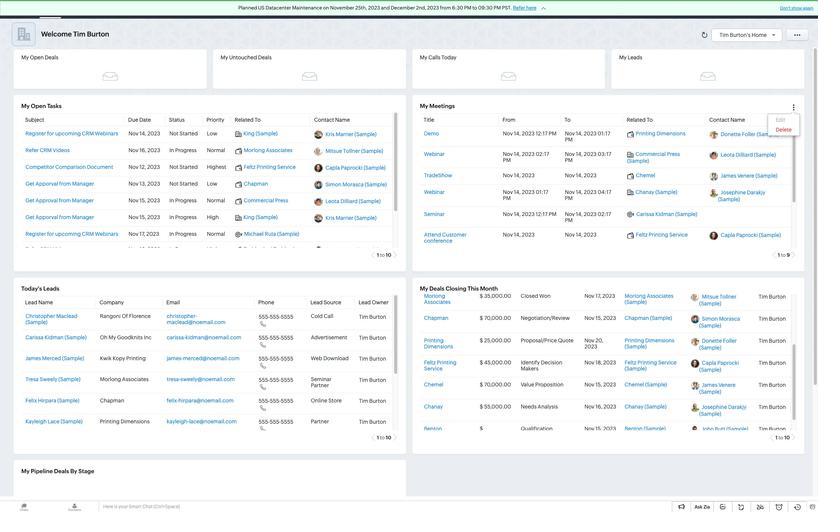 Task type: locate. For each thing, give the bounding box(es) containing it.
seminar up online
[[311, 377, 332, 383]]

simon inside simon morasca (sample)
[[702, 316, 718, 322]]

capla paprocki (sample)
[[326, 165, 386, 171], [721, 232, 781, 239], [699, 360, 739, 373]]

carissa kidman (sample) inside 'link'
[[636, 211, 697, 217]]

0 vertical spatial marrier
[[336, 131, 354, 138]]

sage
[[326, 247, 338, 253]]

7 $ from the top
[[480, 426, 483, 432]]

morlong inside the morlong associates (sample)
[[625, 293, 646, 299]]

from down get approval from manager link
[[59, 214, 71, 220]]

1 king from the top
[[243, 131, 255, 137]]

1 vertical spatial seminar
[[311, 377, 332, 383]]

1 register from the top
[[25, 131, 46, 137]]

0 horizontal spatial mitsue
[[326, 148, 342, 154]]

closed
[[521, 293, 538, 299]]

lead down the 'today's'
[[25, 300, 37, 306]]

james venere (sample) for the topmost james venere (sample) link
[[721, 173, 778, 179]]

1 normal from the top
[[207, 147, 225, 153]]

4 in progress from the top
[[169, 231, 197, 237]]

for
[[47, 131, 54, 137], [47, 231, 54, 237]]

4 in from the top
[[169, 231, 174, 237]]

0 vertical spatial venere
[[737, 173, 755, 179]]

paprocki for my deals closing this month
[[718, 360, 739, 366]]

from down competitor comparison document
[[59, 181, 71, 187]]

0 vertical spatial refer
[[513, 5, 525, 11]]

leota dilliard (sample) for topmost leota dilliard (sample) link
[[721, 152, 776, 158]]

0 vertical spatial morasca
[[343, 182, 364, 188]]

title
[[424, 117, 434, 123]]

don't show again link
[[780, 6, 814, 10]]

2 related from the left
[[627, 117, 646, 123]]

nov 12, 2023
[[129, 164, 160, 170]]

0 vertical spatial foller
[[742, 131, 756, 138]]

1 vertical spatial morasca
[[719, 316, 740, 322]]

3 in progress from the top
[[169, 214, 197, 220]]

0 vertical spatial $ 70,000.00
[[480, 315, 511, 321]]

$ left the 45,000.00
[[480, 359, 483, 366]]

commercial inside commercial press (sample)
[[636, 151, 666, 157]]

leads
[[70, 6, 85, 12], [628, 54, 642, 61], [43, 285, 59, 292]]

refer crm videos
[[25, 147, 70, 153], [25, 246, 70, 252]]

0 vertical spatial donette foller (sample)
[[721, 131, 779, 138]]

email link
[[166, 300, 180, 306]]

1 contact name from the left
[[314, 117, 350, 123]]

christopher maclead (sample) link
[[25, 313, 77, 326]]

calls inside 'link'
[[254, 6, 266, 12]]

leota
[[721, 152, 735, 158], [326, 198, 339, 204]]

printing dimensions
[[636, 131, 686, 137], [424, 337, 453, 350], [100, 419, 150, 425]]

nov 15, 2023 for benton
[[585, 426, 616, 432]]

stage
[[78, 468, 94, 475]]

2 for from the top
[[47, 231, 54, 237]]

5 $ from the top
[[480, 382, 483, 388]]

1 vertical spatial get apporval from manager
[[25, 214, 94, 220]]

2 vertical spatial feltz printing service link
[[424, 359, 456, 372]]

maclead
[[56, 313, 77, 319]]

company
[[100, 300, 124, 306]]

partner down online
[[311, 419, 329, 425]]

1 to from the left
[[255, 117, 261, 123]]

0 horizontal spatial related to link
[[235, 117, 261, 123]]

create menu element
[[684, 0, 703, 18]]

deals down welcome
[[45, 54, 58, 61]]

feltz printing service for feltz printing service link to the middle
[[636, 232, 688, 238]]

0 horizontal spatial morlong associates
[[100, 377, 149, 383]]

1 to 10 for tasks
[[377, 252, 391, 258]]

(sample) inside commercial press (sample)
[[627, 158, 649, 164]]

70,000.00 up 55,000.00
[[484, 382, 511, 388]]

chemel down "feltz printing service (sample)" link
[[625, 382, 644, 388]]

pm inside nov 14, 2023 03:17 pm
[[565, 157, 573, 163]]

refer crm videos for high
[[25, 246, 70, 252]]

register for upcoming crm webinars link down get approval from manager
[[25, 231, 118, 237]]

1 horizontal spatial feltz printing service
[[424, 359, 456, 372]]

enterprise-
[[639, 3, 664, 9]]

4 555-555-5555 from the top
[[259, 377, 293, 383]]

chemel link up chanay link
[[424, 382, 443, 388]]

contact name for 2nd contact name link from the right
[[314, 117, 350, 123]]

benton for benton link
[[424, 426, 442, 432]]

1 get apporval from manager from the top
[[25, 181, 94, 187]]

2 $ 70,000.00 from the top
[[480, 382, 511, 388]]

0 vertical spatial morlong associates link
[[235, 147, 293, 154]]

3 lead from the left
[[359, 300, 371, 306]]

associates inside the morlong associates (sample)
[[647, 293, 673, 299]]

2023
[[368, 5, 380, 11], [427, 5, 439, 11], [147, 131, 160, 137], [522, 131, 535, 137], [584, 131, 597, 137], [147, 147, 160, 153], [522, 151, 535, 157], [584, 151, 597, 157], [147, 164, 160, 170], [522, 172, 535, 178], [584, 172, 597, 178], [147, 181, 160, 187], [522, 189, 535, 195], [584, 189, 597, 195], [147, 198, 160, 204], [522, 211, 535, 217], [584, 211, 597, 217], [147, 214, 160, 220], [146, 231, 159, 237], [522, 232, 535, 238], [584, 232, 597, 238], [147, 246, 160, 252], [602, 293, 615, 299], [603, 315, 616, 321], [585, 343, 597, 350], [603, 359, 616, 366], [603, 382, 616, 388], [604, 404, 616, 410], [603, 426, 616, 432]]

kris marrier (sample) link for low
[[326, 131, 377, 138]]

chapman
[[244, 181, 268, 187], [424, 315, 448, 321], [625, 315, 649, 321], [100, 398, 124, 404]]

open up "subject"
[[31, 103, 46, 109]]

1 vertical spatial 17,
[[596, 293, 601, 299]]

2 lead from the left
[[311, 300, 323, 306]]

1 horizontal spatial foller
[[742, 131, 756, 138]]

nov 14, 2023 for register for upcoming crm webinars
[[129, 131, 160, 137]]

(sample) inside "donette foller (sample)"
[[699, 345, 721, 351]]

1 vertical spatial get
[[25, 198, 34, 204]]

5 progress from the top
[[175, 246, 197, 252]]

search element
[[703, 0, 718, 19]]

orders right the purchase
[[477, 6, 494, 12]]

register for upcoming crm webinars down get approval from manager
[[25, 231, 118, 237]]

0 vertical spatial nov 16, 2023
[[129, 147, 160, 153]]

2 marrier from the top
[[336, 215, 354, 221]]

my for my pipeline deals by stage
[[21, 468, 30, 475]]

merced@noemail.com
[[183, 355, 240, 362]]

0 vertical spatial capla paprocki (sample)
[[326, 165, 386, 171]]

1 vertical spatial josephine darakjy (sample)
[[699, 404, 747, 417]]

1 555-555-5555 from the top
[[259, 314, 293, 320]]

get apporval from manager link for nov 13, 2023
[[25, 181, 94, 187]]

register down "subject"
[[25, 131, 46, 137]]

1 vertical spatial mitsue tollner (sample)
[[699, 294, 737, 307]]

lead for lead owner
[[359, 300, 371, 306]]

upcoming down tasks
[[55, 131, 81, 137]]

open down welcome
[[30, 54, 44, 61]]

chanay link
[[424, 404, 443, 410]]

0 vertical spatial register for upcoming crm webinars link
[[25, 131, 118, 137]]

king (sample) link for low
[[235, 131, 278, 137]]

1 truhlar from the left
[[244, 246, 261, 252]]

chemel link down commercial press (sample) link
[[627, 172, 655, 179]]

here
[[526, 5, 537, 11]]

$ 70,000.00 up $ 55,000.00
[[480, 382, 511, 388]]

2 king (sample) from the top
[[243, 214, 278, 220]]

1 vertical spatial simon morasca (sample) link
[[699, 316, 740, 329]]

donette
[[721, 131, 741, 138], [702, 338, 722, 344]]

5 in progress from the top
[[169, 246, 197, 252]]

michael ruta (sample)
[[244, 231, 299, 237]]

1 kris marrier (sample) from the top
[[326, 131, 377, 138]]

0 vertical spatial kris
[[326, 131, 335, 138]]

progress for king
[[175, 214, 197, 220]]

get down get approval from manager
[[25, 214, 34, 220]]

donette foller (sample) for the topmost donette foller (sample) link
[[721, 131, 779, 138]]

4 progress from the top
[[175, 231, 197, 237]]

2 upcoming from the top
[[55, 231, 81, 237]]

manager for high
[[72, 214, 94, 220]]

get apporval from manager down get approval from manager link
[[25, 214, 94, 220]]

2 progress from the top
[[175, 198, 197, 204]]

2 king (sample) link from the top
[[235, 214, 278, 221]]

chapman (sample) link
[[625, 315, 672, 321]]

12:17
[[536, 131, 548, 137], [536, 211, 548, 217]]

1 in progress from the top
[[169, 147, 197, 153]]

webinar link down tradeshow 'link'
[[424, 189, 445, 195]]

1 horizontal spatial chapman link
[[424, 315, 448, 321]]

12:17 for nov 14, 2023 01:17 pm
[[536, 131, 548, 137]]

2 kris marrier (sample) link from the top
[[326, 215, 377, 221]]

0 vertical spatial kidman
[[655, 211, 674, 217]]

capla paprocki (sample) for my open tasks
[[326, 165, 386, 171]]

1 webinar link from the top
[[424, 151, 445, 157]]

mitsue tollner (sample) for normal
[[326, 148, 383, 154]]

0 horizontal spatial leads
[[43, 285, 59, 292]]

4 5555 from the top
[[281, 377, 293, 383]]

2 nov 14, 2023 12:17 pm from the top
[[503, 211, 557, 217]]

james for the topmost james venere (sample) link
[[721, 173, 736, 179]]

webinar down demo link
[[424, 151, 445, 157]]

mitsue inside mitsue tollner (sample)
[[702, 294, 719, 300]]

printing inside printing dimensions (sample)
[[625, 337, 644, 343]]

5 555-555-5555 from the top
[[259, 398, 293, 404]]

0 horizontal spatial mitsue tollner (sample) link
[[326, 148, 383, 154]]

chapman link
[[235, 181, 268, 188], [424, 315, 448, 321]]

6 $ from the top
[[480, 404, 483, 410]]

apporval up approval
[[36, 181, 58, 187]]

0 vertical spatial feltz printing service
[[244, 164, 296, 170]]

chanay up benton link
[[424, 404, 443, 410]]

paprocki for my open tasks
[[341, 165, 363, 171]]

1 related from the left
[[235, 117, 254, 123]]

get down competitor
[[25, 181, 34, 187]]

$ 70,000.00 for negotiation/review
[[480, 315, 511, 321]]

1 5555 from the top
[[281, 314, 293, 320]]

2 register for upcoming crm webinars link from the top
[[25, 231, 118, 237]]

0 vertical spatial leota
[[721, 152, 735, 158]]

john butt (sample)
[[702, 426, 748, 433]]

2 contact name from the left
[[709, 117, 745, 123]]

simon morasca (sample) link for nov 15, 2023
[[699, 316, 740, 329]]

venere for the topmost james venere (sample) link
[[737, 173, 755, 179]]

normal up the highest
[[207, 147, 225, 153]]

0 vertical spatial james venere (sample) link
[[721, 173, 778, 179]]

kayleigh
[[25, 419, 47, 425]]

1 vertical spatial simon
[[702, 316, 718, 322]]

1 vertical spatial upcoming
[[55, 231, 81, 237]]

2 king from the top
[[243, 214, 255, 220]]

nov inside nov 14, 2023 03:17 pm
[[565, 151, 575, 157]]

0 vertical spatial nov 14, 2023 12:17 pm
[[503, 131, 557, 137]]

not down status
[[169, 131, 178, 137]]

lead up cold
[[311, 300, 323, 306]]

november
[[330, 5, 354, 11]]

profile image
[[784, 3, 796, 15]]

calls
[[254, 6, 266, 12], [428, 54, 440, 61]]

2 register for upcoming crm webinars from the top
[[25, 231, 118, 237]]

lead left owner
[[359, 300, 371, 306]]

1 horizontal spatial benton
[[625, 426, 643, 432]]

1 vertical spatial not started
[[169, 164, 198, 170]]

0 horizontal spatial feltz printing service link
[[235, 164, 296, 171]]

1 apporval from the top
[[36, 181, 58, 187]]

hirpara
[[38, 398, 56, 404]]

1 for my open tasks
[[377, 252, 379, 258]]

in for morlong
[[169, 147, 174, 153]]

refer crm videos link for high
[[25, 246, 70, 252]]

needs
[[521, 404, 537, 410]]

0 horizontal spatial printing dimensions link
[[424, 337, 453, 350]]

chanay (sample) link down commercial press (sample) link
[[627, 189, 677, 196]]

1 70,000.00 from the top
[[484, 315, 511, 321]]

tollner for nov 17, 2023
[[720, 294, 737, 300]]

1 low from the top
[[207, 131, 217, 137]]

5555 for online
[[281, 398, 293, 404]]

1 vertical spatial 12:17
[[536, 211, 548, 217]]

chanay (sample) link down 'chemel (sample)' link
[[625, 404, 667, 410]]

tim burton's home
[[720, 32, 767, 38]]

partner up online
[[311, 383, 329, 389]]

king (sample)
[[243, 131, 278, 137], [243, 214, 278, 220]]

2 horizontal spatial james
[[721, 173, 736, 179]]

competitor
[[25, 164, 54, 170]]

josephine darakjy (sample) for bottommost josephine darakjy (sample) link
[[699, 404, 747, 417]]

normal left michael
[[207, 231, 225, 237]]

register for upcoming crm webinars down tasks
[[25, 131, 118, 137]]

simon morasca (sample) for low
[[326, 182, 387, 188]]

donette inside donette foller (sample) link
[[702, 338, 722, 344]]

get apporval from manager link down get approval from manager link
[[25, 214, 94, 220]]

mitsue tollner (sample) link for normal
[[326, 148, 383, 154]]

from right approval
[[59, 198, 71, 204]]

0 vertical spatial get apporval from manager link
[[25, 181, 94, 187]]

$ 250,000.00
[[480, 426, 510, 438]]

1 horizontal spatial commercial
[[636, 151, 666, 157]]

nov 20, 2023
[[585, 337, 603, 350]]

lead for lead source
[[311, 300, 323, 306]]

3 started from the top
[[180, 181, 198, 187]]

printing
[[636, 131, 656, 137], [257, 164, 276, 170], [649, 232, 668, 238], [424, 337, 444, 343], [625, 337, 644, 343], [126, 355, 146, 362], [437, 359, 456, 366], [638, 359, 657, 366], [100, 419, 120, 425]]

contacts image
[[51, 502, 99, 512]]

calls left today
[[428, 54, 440, 61]]

nov 14, 2023 12:17 pm for nov 14, 2023 01:17 pm
[[503, 131, 557, 137]]

1 vertical spatial normal
[[207, 198, 225, 204]]

0 vertical spatial open
[[30, 54, 44, 61]]

venere for the bottom james venere (sample) link
[[719, 382, 736, 388]]

2 webinars from the top
[[95, 231, 118, 237]]

70,000.00 up 25,000.00
[[484, 315, 511, 321]]

register for upcoming crm webinars link for nov 14, 2023
[[25, 131, 118, 137]]

feltz inside the feltz printing service (sample)
[[625, 359, 637, 366]]

not
[[169, 131, 178, 137], [169, 164, 178, 170], [169, 181, 178, 187]]

simon for low
[[326, 182, 342, 188]]

2 benton from the left
[[625, 426, 643, 432]]

reports link
[[272, 0, 304, 18]]

kwik
[[100, 355, 112, 362]]

in for michael
[[169, 231, 174, 237]]

1 horizontal spatial venere
[[737, 173, 755, 179]]

14, inside nov 14, 2023 04:17 pm
[[576, 189, 583, 195]]

deals for my untouched deals
[[258, 54, 272, 61]]

calls link
[[248, 0, 272, 18]]

1 register for upcoming crm webinars link from the top
[[25, 131, 118, 137]]

not right nov 13, 2023
[[169, 181, 178, 187]]

chemel down commercial press (sample) link
[[636, 172, 655, 178]]

5 5555 from the top
[[281, 398, 293, 404]]

truhlar right the and
[[274, 246, 291, 252]]

chanay (sample) link
[[627, 189, 677, 196], [625, 404, 667, 410]]

1 marrier from the top
[[336, 131, 354, 138]]

webinar link for nov 14, 2023 02:17 pm
[[424, 151, 445, 157]]

for down approval
[[47, 231, 54, 237]]

$ left 55,000.00
[[480, 404, 483, 410]]

(sample)
[[256, 131, 278, 137], [355, 131, 377, 138], [757, 131, 779, 138], [361, 148, 383, 154], [754, 152, 776, 158], [627, 158, 649, 164], [364, 165, 386, 171], [756, 173, 778, 179], [365, 182, 387, 188], [656, 189, 677, 195], [718, 197, 740, 203], [359, 198, 381, 204], [676, 211, 697, 217], [256, 214, 278, 220], [355, 215, 377, 221], [277, 231, 299, 237], [759, 232, 781, 239], [357, 247, 379, 253], [625, 299, 647, 305], [699, 301, 721, 307], [650, 315, 672, 321], [25, 319, 47, 326], [699, 323, 721, 329], [65, 334, 87, 340], [625, 343, 647, 350], [699, 345, 721, 351], [62, 355, 84, 362], [625, 366, 647, 372], [699, 367, 721, 373], [58, 377, 80, 383], [645, 382, 667, 388], [699, 389, 721, 395], [57, 398, 79, 404], [645, 404, 667, 410], [699, 411, 721, 417], [61, 419, 83, 425], [644, 426, 666, 432], [726, 426, 748, 433]]

$ for chapman
[[480, 315, 483, 321]]

1 vertical spatial low
[[207, 181, 217, 187]]

15, for chapman
[[596, 315, 602, 321]]

capla inside capla paprocki (sample)
[[702, 360, 716, 366]]

welcome
[[41, 30, 72, 38]]

0 horizontal spatial venere
[[719, 382, 736, 388]]

2 apporval from the top
[[36, 214, 58, 220]]

subject
[[25, 117, 44, 123]]

1 in from the top
[[169, 147, 174, 153]]

get apporval from manager up get approval from manager link
[[25, 181, 94, 187]]

3 normal from the top
[[207, 231, 225, 237]]

$ down $ 55,000.00
[[480, 426, 483, 432]]

leota for topmost leota dilliard (sample) link
[[721, 152, 735, 158]]

1 nov 14, 2023 12:17 pm from the top
[[503, 131, 557, 137]]

0 vertical spatial josephine
[[721, 190, 746, 196]]

purchase
[[453, 6, 476, 12]]

$ down month
[[480, 293, 483, 299]]

morasca inside simon morasca (sample)
[[719, 316, 740, 322]]

1 orders from the left
[[424, 6, 441, 12]]

1 horizontal spatial truhlar
[[274, 246, 291, 252]]

1 progress from the top
[[175, 147, 197, 153]]

datacenter
[[266, 5, 291, 11]]

get left approval
[[25, 198, 34, 204]]

from for high
[[59, 214, 71, 220]]

seminar up attend
[[424, 211, 445, 217]]

1 horizontal spatial darakjy
[[747, 190, 766, 196]]

25,000.00
[[484, 337, 511, 343]]

on
[[323, 5, 329, 11]]

2 horizontal spatial feltz printing service
[[636, 232, 688, 238]]

deals left by
[[54, 468, 69, 475]]

not right "nov 12, 2023"
[[169, 164, 178, 170]]

1 lead from the left
[[25, 300, 37, 306]]

555-555-5555 for online
[[259, 398, 293, 404]]

1 partner from the top
[[311, 383, 329, 389]]

2 refer crm videos from the top
[[25, 246, 70, 252]]

1 kris marrier (sample) link from the top
[[326, 131, 377, 138]]

1 horizontal spatial contact
[[709, 117, 729, 123]]

oh
[[100, 334, 107, 340]]

3 in from the top
[[169, 214, 174, 220]]

refer crm videos link
[[25, 147, 70, 153], [25, 246, 70, 252]]

download
[[323, 355, 349, 362]]

0 vertical spatial get
[[25, 181, 34, 187]]

register down approval
[[25, 231, 46, 237]]

0 vertical spatial capla paprocki (sample) link
[[326, 165, 386, 171]]

2 vertical spatial not started
[[169, 181, 198, 187]]

2 started from the top
[[180, 164, 198, 170]]

1 $ 70,000.00 from the top
[[480, 315, 511, 321]]

2 12:17 from the top
[[536, 211, 548, 217]]

18,
[[596, 359, 602, 366]]

christopher- maclead@noemail.com link
[[167, 313, 226, 326]]

2023 inside nov 14, 2023 04:17 pm
[[584, 189, 597, 195]]

for down tasks
[[47, 131, 54, 137]]

2 webinar link from the top
[[424, 189, 445, 195]]

search image
[[707, 6, 714, 13]]

3 to from the left
[[647, 117, 653, 123]]

chapman link down closing
[[424, 315, 448, 321]]

1 vertical spatial james venere (sample)
[[699, 382, 736, 395]]

orders for purchase orders
[[477, 6, 494, 12]]

2 in progress from the top
[[169, 198, 197, 204]]

seminar
[[424, 211, 445, 217], [311, 377, 332, 383]]

contact name link
[[314, 117, 350, 123], [709, 117, 745, 123]]

1 king (sample) link from the top
[[235, 131, 278, 137]]

name for lead name link
[[38, 300, 53, 306]]

darakjy for josephine darakjy (sample) link to the top
[[747, 190, 766, 196]]

signals image
[[723, 6, 728, 13]]

chanay
[[636, 189, 654, 195], [424, 404, 443, 410], [625, 404, 644, 410]]

normal
[[207, 147, 225, 153], [207, 198, 225, 204], [207, 231, 225, 237]]

2 contact from the left
[[709, 117, 729, 123]]

from left 6:30
[[440, 5, 451, 11]]

high for king
[[207, 214, 219, 220]]

online
[[311, 398, 327, 404]]

nov 14, 2023
[[129, 131, 160, 137], [503, 172, 535, 178], [565, 172, 597, 178], [503, 232, 535, 238], [565, 232, 597, 238]]

(sample) inside james venere (sample)
[[699, 389, 721, 395]]

my for my calls today
[[420, 54, 427, 61]]

calls left reports
[[254, 6, 266, 12]]

1 related to from the left
[[235, 117, 261, 123]]

2 vertical spatial paprocki
[[718, 360, 739, 366]]

feltz printing service
[[244, 164, 296, 170], [636, 232, 688, 238], [424, 359, 456, 372]]

pm inside nov 14, 2023 04:17 pm
[[565, 195, 573, 201]]

0 horizontal spatial chapman link
[[235, 181, 268, 188]]

deals left closing
[[429, 285, 444, 292]]

seminar link
[[424, 211, 445, 217]]

services link
[[533, 0, 566, 18]]

press for commercial press
[[275, 198, 288, 204]]

1 horizontal spatial nov 14, 2023 02:17 pm
[[565, 211, 611, 223]]

0 vertical spatial josephine darakjy (sample)
[[718, 190, 766, 203]]

$ for benton
[[480, 426, 483, 432]]

meetings up title
[[429, 103, 455, 109]]

benton (sample)
[[625, 426, 666, 432]]

0 horizontal spatial to
[[255, 117, 261, 123]]

0 vertical spatial 02:17
[[536, 151, 549, 157]]

1 webinars from the top
[[95, 131, 118, 137]]

customer
[[442, 232, 467, 238]]

webinars for nov 14, 2023
[[95, 131, 118, 137]]

1 vertical spatial leads
[[628, 54, 642, 61]]

chanay (sample) down commercial press (sample) link
[[636, 189, 677, 195]]

1 high from the top
[[207, 214, 219, 220]]

1 started from the top
[[180, 131, 198, 137]]

1 refer crm videos link from the top
[[25, 147, 70, 153]]

$ up $ 25,000.00
[[480, 315, 483, 321]]

1 vertical spatial 01:17
[[536, 189, 548, 195]]

2 get from the top
[[25, 198, 34, 204]]

dimensions
[[657, 131, 686, 137], [645, 337, 675, 343], [424, 343, 453, 350], [121, 419, 150, 425]]

related to
[[235, 117, 261, 123], [627, 117, 653, 123]]

today
[[442, 54, 457, 61]]

webinar
[[424, 151, 445, 157], [424, 189, 445, 195]]

by
[[70, 468, 77, 475]]

1 refer crm videos from the top
[[25, 147, 70, 153]]

$ for chanay
[[480, 404, 483, 410]]

dimensions inside printing dimensions (sample)
[[645, 337, 675, 343]]

capla for my deals closing this month
[[702, 360, 716, 366]]

0 vertical spatial mitsue
[[326, 148, 342, 154]]

1 king (sample) from the top
[[243, 131, 278, 137]]

3 5555 from the top
[[281, 356, 293, 362]]

low down priority link
[[207, 131, 217, 137]]

2 videos from the top
[[53, 246, 70, 252]]

0 vertical spatial for
[[47, 131, 54, 137]]

1 vertical spatial carissa kidman (sample)
[[25, 334, 87, 340]]

0 horizontal spatial commercial
[[244, 198, 274, 204]]

normal down the highest
[[207, 198, 225, 204]]

get apporval from manager link up get approval from manager link
[[25, 181, 94, 187]]

from
[[440, 5, 451, 11], [59, 181, 71, 187], [59, 198, 71, 204], [59, 214, 71, 220]]

2 $ from the top
[[480, 315, 483, 321]]

upcoming down get approval from manager
[[55, 231, 81, 237]]

webinar down tradeshow 'link'
[[424, 189, 445, 195]]

1 horizontal spatial contact name
[[709, 117, 745, 123]]

1 get apporval from manager link from the top
[[25, 181, 94, 187]]

get for commercial
[[25, 198, 34, 204]]

$ 70,000.00 up $ 25,000.00
[[480, 315, 511, 321]]

printing inside the feltz printing service (sample)
[[638, 359, 657, 366]]

register for upcoming crm webinars link down tasks
[[25, 131, 118, 137]]

nov 14, 2023 12:17 pm
[[503, 131, 557, 137], [503, 211, 557, 217]]

apporval down approval
[[36, 214, 58, 220]]

manager for low
[[72, 181, 94, 187]]

0 horizontal spatial feltz printing service
[[244, 164, 296, 170]]

webinars for nov 17, 2023
[[95, 231, 118, 237]]

in progress for truhlar and truhlar attys
[[169, 246, 197, 252]]

2 vertical spatial feltz printing service
[[424, 359, 456, 372]]

1 not started from the top
[[169, 131, 198, 137]]

enterprise-trial upgrade
[[639, 3, 673, 15]]

my pipeline deals by stage
[[21, 468, 94, 475]]

0 horizontal spatial kidman
[[45, 334, 64, 340]]

my for my leads
[[619, 54, 627, 61]]

0 horizontal spatial morlong associates link
[[235, 147, 293, 154]]

chats image
[[0, 502, 48, 512]]

in progress for michael ruta (sample)
[[169, 231, 197, 237]]

2 kris from the top
[[326, 215, 335, 221]]

planned us datacenter maintenance on november 25th, 2023 and december 2nd, 2023 from 6:30 pm to 09:30 pm pst. refer here
[[238, 5, 537, 11]]

james venere (sample) for the bottom james venere (sample) link
[[699, 382, 736, 395]]

press inside commercial press (sample)
[[667, 151, 680, 157]]

deals for my open deals
[[45, 54, 58, 61]]

2 orders from the left
[[477, 6, 494, 12]]

meetings left calls 'link'
[[219, 6, 242, 12]]

0 vertical spatial videos
[[53, 147, 70, 153]]

nov 16, 2023
[[129, 147, 160, 153], [129, 246, 160, 252], [585, 404, 616, 410]]

james-
[[167, 355, 183, 362]]

3 $ from the top
[[480, 337, 483, 343]]

deals right untouched
[[258, 54, 272, 61]]

low down the highest
[[207, 181, 217, 187]]

james inside james venere (sample)
[[702, 382, 718, 388]]

2 70,000.00 from the top
[[484, 382, 511, 388]]

chapman link up commercial press link
[[235, 181, 268, 188]]

2 high from the top
[[207, 246, 219, 252]]

mitsue tollner (sample) link
[[326, 148, 383, 154], [699, 294, 737, 307]]

2 not from the top
[[169, 164, 178, 170]]

profile element
[[779, 0, 801, 18]]

capla paprocki (sample) link for my deals closing this month
[[699, 360, 739, 373]]

nov 15, 2023 for chemel
[[585, 382, 616, 388]]

leads link
[[64, 0, 91, 18]]

in progress for commercial press
[[169, 198, 197, 204]]

christopher maclead (sample)
[[25, 313, 77, 326]]

1 horizontal spatial 01:17
[[598, 131, 610, 137]]

low for chapman
[[207, 181, 217, 187]]

3 not started from the top
[[169, 181, 198, 187]]

to link
[[565, 117, 571, 123]]

2 get apporval from manager link from the top
[[25, 214, 94, 220]]

low for king (sample)
[[207, 131, 217, 137]]

0 horizontal spatial leota
[[326, 198, 339, 204]]

0 vertical spatial donette
[[721, 131, 741, 138]]

web download
[[311, 355, 349, 362]]

invoices link
[[500, 0, 533, 18]]

quotes link
[[373, 0, 403, 18]]

simon morasca (sample)
[[326, 182, 387, 188], [699, 316, 740, 329]]

0 vertical spatial dilliard
[[736, 152, 753, 158]]

started
[[180, 131, 198, 137], [180, 164, 198, 170], [180, 181, 198, 187]]

0 horizontal spatial leota dilliard (sample)
[[326, 198, 381, 204]]

1 vertical spatial venere
[[719, 382, 736, 388]]

$ inside $ 250,000.00
[[480, 426, 483, 432]]

1 horizontal spatial related to
[[627, 117, 653, 123]]

truhlar left the and
[[244, 246, 261, 252]]

venere inside james venere (sample)
[[719, 382, 736, 388]]

3 get from the top
[[25, 214, 34, 220]]

webinar link down demo link
[[424, 151, 445, 157]]

christopher
[[25, 313, 55, 319]]

1 horizontal spatial carissa kidman (sample) link
[[627, 211, 697, 218]]

donette for the bottommost donette foller (sample) link
[[702, 338, 722, 344]]

2 in from the top
[[169, 198, 174, 204]]

0 vertical spatial refer crm videos
[[25, 147, 70, 153]]

name for 2nd contact name link from the right
[[335, 117, 350, 123]]

0 horizontal spatial contact name link
[[314, 117, 350, 123]]

1 videos from the top
[[53, 147, 70, 153]]

6:30
[[452, 5, 463, 11]]

1 vertical spatial get apporval from manager link
[[25, 214, 94, 220]]

service inside the feltz printing service (sample)
[[658, 359, 677, 366]]

$ up $ 55,000.00
[[480, 382, 483, 388]]

1 vertical spatial leota
[[326, 198, 339, 204]]

1 vertical spatial chanay (sample)
[[625, 404, 667, 410]]

capla for my open tasks
[[326, 165, 340, 171]]

commercial press (sample)
[[627, 151, 680, 164]]

get for king
[[25, 214, 34, 220]]

chanay (sample) down 'chemel (sample)' link
[[625, 404, 667, 410]]

0 vertical spatial press
[[667, 151, 680, 157]]

partner inside seminar partner
[[311, 383, 329, 389]]

0 horizontal spatial meetings
[[219, 6, 242, 12]]

orders right sales
[[424, 6, 441, 12]]

lace@noemail.com
[[189, 419, 237, 425]]

2 low from the top
[[207, 181, 217, 187]]

capla paprocki (sample) link for my open tasks
[[326, 165, 386, 171]]

1 vertical spatial 02:17
[[598, 211, 611, 217]]

2 register from the top
[[25, 231, 46, 237]]

$ left 25,000.00
[[480, 337, 483, 343]]



Task type: vqa. For each thing, say whether or not it's contained in the screenshot.


Task type: describe. For each thing, give the bounding box(es) containing it.
0 horizontal spatial 02:17
[[536, 151, 549, 157]]

apporval for nov 13, 2023
[[36, 181, 58, 187]]

$ for chemel
[[480, 382, 483, 388]]

kris for low
[[326, 131, 335, 138]]

analysis
[[538, 404, 558, 410]]

0 vertical spatial leota dilliard (sample) link
[[721, 152, 776, 158]]

2023 inside nov 14, 2023 03:17 pm
[[584, 151, 597, 157]]

maclead@noemail.com
[[167, 319, 226, 326]]

0 horizontal spatial printing dimensions
[[100, 419, 150, 425]]

$ 70,000.00 for value proposition
[[480, 382, 511, 388]]

felix hirpara (sample) link
[[25, 398, 79, 404]]

kayleigh-lace@noemail.com link
[[167, 419, 237, 425]]

from
[[503, 117, 516, 123]]

16, for normal
[[140, 147, 146, 153]]

70,000.00 for negotiation/review
[[484, 315, 511, 321]]

printing dimensions (sample)
[[625, 337, 675, 350]]

progress for truhlar
[[175, 246, 197, 252]]

identify decision makers
[[521, 359, 562, 372]]

(sample) inside 'link'
[[676, 211, 697, 217]]

my for my open tasks
[[21, 103, 30, 109]]

nov 14, 2023 for attend customer conference
[[503, 232, 535, 238]]

subject link
[[25, 117, 44, 123]]

0 horizontal spatial dilliard
[[340, 198, 358, 204]]

555-555-5555 for web
[[259, 356, 293, 362]]

5555 for cold
[[281, 314, 293, 320]]

nov 15, 2023 for chapman
[[585, 315, 616, 321]]

1 vertical spatial nov 14, 2023 02:17 pm
[[565, 211, 611, 223]]

attend customer conference link
[[424, 232, 467, 244]]

1 vertical spatial leota dilliard (sample) link
[[326, 198, 381, 204]]

1 horizontal spatial printing dimensions
[[424, 337, 453, 350]]

1 horizontal spatial nov 14, 2023 01:17 pm
[[565, 131, 610, 143]]

james-merced@noemail.com
[[167, 355, 240, 362]]

1 vertical spatial chapman link
[[424, 315, 448, 321]]

chat
[[142, 504, 153, 510]]

1 to 9
[[778, 252, 790, 258]]

show
[[792, 6, 802, 10]]

benton link
[[424, 426, 442, 432]]

donette for the topmost donette foller (sample) link
[[721, 131, 741, 138]]

morlong inside morlong associates
[[424, 293, 445, 299]]

1 vertical spatial capla paprocki (sample)
[[721, 232, 781, 239]]

(sample) inside printing dimensions (sample)
[[625, 343, 647, 350]]

kris marrier (sample) for low
[[326, 131, 377, 138]]

1 horizontal spatial 17,
[[596, 293, 601, 299]]

555-555-5555 for cold
[[259, 314, 293, 320]]

chanay up the benton (sample) link
[[625, 404, 644, 410]]

needs analysis
[[521, 404, 558, 410]]

10 for tasks
[[386, 252, 391, 258]]

purchase orders link
[[447, 0, 500, 18]]

1 vertical spatial carissa
[[25, 334, 44, 340]]

mitsue tollner (sample) for nov 17, 2023
[[699, 294, 737, 307]]

upcoming for nov 17, 2023
[[55, 231, 81, 237]]

2 truhlar from the left
[[274, 246, 291, 252]]

1 vertical spatial josephine darakjy (sample) link
[[699, 404, 747, 417]]

2 related to link from the left
[[627, 117, 653, 123]]

1 vertical spatial calls
[[428, 54, 440, 61]]

leota for bottom leota dilliard (sample) link
[[326, 198, 339, 204]]

attys
[[292, 246, 305, 252]]

1 horizontal spatial dilliard
[[736, 152, 753, 158]]

normal for commercial
[[207, 198, 225, 204]]

tasks
[[47, 103, 62, 109]]

not for nov 12, 2023
[[169, 164, 178, 170]]

1 vertical spatial nov 14, 2023 01:17 pm
[[503, 189, 548, 201]]

1 horizontal spatial leads
[[70, 6, 85, 12]]

commercial press link
[[235, 198, 288, 204]]

commercial for commercial press
[[244, 198, 274, 204]]

felix hirpara (sample)
[[25, 398, 79, 404]]

0 vertical spatial chapman link
[[235, 181, 268, 188]]

nov inside nov 14, 2023 04:17 pm
[[565, 189, 575, 195]]

1 vertical spatial carissa kidman (sample) link
[[25, 334, 87, 340]]

refer for truhlar and truhlar attys
[[25, 246, 39, 252]]

(sample) inside simon morasca (sample)
[[699, 323, 721, 329]]

1 vertical spatial feltz printing service link
[[627, 232, 688, 238]]

refer here link
[[513, 5, 537, 11]]

in progress for king (sample)
[[169, 214, 197, 220]]

1 for today's leads
[[377, 435, 379, 441]]

printing dimensions (sample) link
[[625, 337, 675, 350]]

approval
[[36, 198, 58, 204]]

online store
[[311, 398, 342, 404]]

0 vertical spatial morlong associates
[[244, 147, 293, 153]]

christopher-
[[167, 313, 197, 319]]

chemel up chanay link
[[424, 382, 443, 388]]

in for truhlar
[[169, 246, 174, 252]]

2 vertical spatial 16,
[[596, 404, 602, 410]]

kris marrier (sample) link for high
[[326, 215, 377, 221]]

0 vertical spatial josephine darakjy (sample) link
[[718, 190, 766, 203]]

donette foller (sample) for the bottommost donette foller (sample) link
[[699, 338, 737, 351]]

(sample) inside the feltz printing service (sample)
[[625, 366, 647, 372]]

my calls today
[[420, 54, 457, 61]]

priority link
[[207, 117, 224, 123]]

1 for my deals closing this month
[[776, 435, 778, 441]]

lead name link
[[25, 300, 53, 306]]

carissa-kidman@noemail.com link
[[167, 334, 241, 340]]

lace
[[48, 419, 60, 425]]

1 horizontal spatial carissa
[[636, 211, 654, 217]]

1 vertical spatial morlong associates link
[[424, 293, 451, 305]]

1 vertical spatial donette foller (sample) link
[[699, 338, 737, 351]]

not started for nov 14, 2023
[[169, 131, 198, 137]]

michael ruta (sample) link
[[235, 231, 299, 238]]

1 vertical spatial paprocki
[[736, 232, 758, 239]]

king (sample) link for high
[[235, 214, 278, 221]]

1 horizontal spatial feltz printing service link
[[424, 359, 456, 372]]

2 related to from the left
[[627, 117, 653, 123]]

negotiation/review
[[521, 315, 570, 321]]

nov 18, 2023
[[585, 359, 616, 366]]

this
[[468, 285, 479, 292]]

deals for my pipeline deals by stage
[[54, 468, 69, 475]]

simon morasca (sample) link for low
[[326, 182, 387, 188]]

nov 16, 2023 for normal
[[129, 147, 160, 153]]

get approval from manager
[[25, 198, 94, 204]]

again
[[803, 6, 814, 10]]

truhlar and truhlar attys link
[[235, 246, 305, 253]]

(sample) inside mitsue tollner (sample)
[[699, 301, 721, 307]]

king for high
[[243, 214, 255, 220]]

james for the bottom james venere (sample) link
[[702, 382, 718, 388]]

marrier for high
[[336, 215, 354, 221]]

refer crm videos for normal
[[25, 147, 70, 153]]

2nd,
[[416, 5, 426, 11]]

0 vertical spatial meetings
[[219, 6, 242, 12]]

register for upcoming crm webinars for nov 14, 2023
[[25, 131, 118, 137]]

email
[[166, 300, 180, 306]]

2 vertical spatial morlong associates
[[100, 377, 149, 383]]

create menu image
[[689, 5, 698, 14]]

capla paprocki (sample) for my deals closing this month
[[699, 360, 739, 373]]

04:17
[[598, 189, 611, 195]]

to for my deals closing this month
[[779, 435, 783, 441]]

leads for today's leads
[[43, 285, 59, 292]]

nov 14, 2023 for tradeshow
[[503, 172, 535, 178]]

due date link
[[128, 117, 151, 123]]

sweely
[[40, 377, 57, 383]]

09:30
[[478, 5, 493, 11]]

not started for nov 12, 2023
[[169, 164, 198, 170]]

2 5555 from the top
[[281, 335, 293, 341]]

felix
[[25, 398, 37, 404]]

king (sample) for low
[[243, 131, 278, 137]]

kidman inside 'link'
[[655, 211, 674, 217]]

0 vertical spatial chanay (sample)
[[636, 189, 677, 195]]

0 vertical spatial feltz printing service link
[[235, 164, 296, 171]]

carissa-
[[167, 334, 186, 340]]

0 vertical spatial 01:17
[[598, 131, 610, 137]]

(sample) inside capla paprocki (sample)
[[699, 367, 721, 373]]

simon morasca (sample) for nov 15, 2023
[[699, 316, 740, 329]]

14, inside nov 14, 2023 03:17 pm
[[576, 151, 583, 157]]

due date
[[128, 117, 151, 123]]

$ 45,000.00
[[480, 359, 511, 366]]

manager for normal
[[72, 198, 94, 204]]

0 vertical spatial printing dimensions
[[636, 131, 686, 137]]

status link
[[169, 117, 185, 123]]

document
[[87, 164, 113, 170]]

normal for michael
[[207, 231, 225, 237]]

tradeshow link
[[424, 172, 452, 178]]

from for low
[[59, 181, 71, 187]]

sage wieser (sample)
[[326, 247, 379, 253]]

benton for benton (sample)
[[625, 426, 643, 432]]

1 get from the top
[[25, 181, 34, 187]]

comparison
[[55, 164, 86, 170]]

nov 14, 2023 04:17 pm
[[565, 189, 611, 201]]

10 for closing
[[784, 435, 790, 441]]

(sample) inside christopher maclead (sample)
[[25, 319, 47, 326]]

lead owner
[[359, 300, 389, 306]]

highest
[[207, 164, 226, 170]]

josephine for bottommost josephine darakjy (sample) link
[[702, 404, 727, 410]]

call
[[324, 313, 333, 319]]

2 partner from the top
[[311, 419, 329, 425]]

(sample) inside the morlong associates (sample)
[[625, 299, 647, 305]]

1 vertical spatial chemel link
[[424, 382, 443, 388]]

commercial press
[[244, 198, 288, 204]]

morasca for low
[[343, 182, 364, 188]]

1 contact name link from the left
[[314, 117, 350, 123]]

0 vertical spatial printing dimensions link
[[627, 131, 686, 137]]

purchase orders
[[453, 6, 494, 12]]

tradeshow
[[424, 172, 452, 178]]

1 vertical spatial kidman
[[45, 334, 64, 340]]

25th,
[[355, 5, 367, 11]]

store
[[328, 398, 342, 404]]

source
[[324, 300, 341, 306]]

0 vertical spatial 17,
[[140, 231, 145, 237]]

2023 inside nov 20, 2023
[[585, 343, 597, 350]]

my for my meetings
[[420, 103, 428, 109]]

2 vertical spatial nov 16, 2023
[[585, 404, 616, 410]]

chemel (sample) link
[[625, 382, 667, 388]]

1 horizontal spatial meetings
[[429, 103, 455, 109]]

my for my deals closing this month
[[420, 285, 428, 292]]

0 vertical spatial donette foller (sample) link
[[721, 131, 779, 138]]

mitsue for normal
[[326, 148, 342, 154]]

get apporval from manager link for nov 15, 2023
[[25, 214, 94, 220]]

mitsue for nov 17, 2023
[[702, 294, 719, 300]]

nov inside nov 20, 2023
[[585, 337, 595, 343]]

1 vertical spatial james venere (sample) link
[[699, 382, 736, 395]]

rangoni of florence
[[100, 313, 151, 319]]

for for nov 14, 2023
[[47, 131, 54, 137]]

here
[[103, 504, 113, 510]]

0 horizontal spatial foller
[[723, 338, 737, 344]]

rangoni
[[100, 313, 121, 319]]

benton (sample) link
[[625, 426, 666, 432]]

1 vertical spatial printing dimensions link
[[424, 337, 453, 350]]

setup element
[[764, 0, 779, 19]]

value proposition
[[521, 382, 564, 388]]

seminar partner
[[311, 377, 332, 389]]

analytics link
[[304, 0, 339, 18]]

feltz printing service for the topmost feltz printing service link
[[244, 164, 296, 170]]

chanay down commercial press (sample) link
[[636, 189, 654, 195]]

1 horizontal spatial nov 17, 2023
[[585, 293, 615, 299]]

normal for morlong
[[207, 147, 225, 153]]

my meetings
[[420, 103, 455, 109]]

555-555-5555 for seminar
[[259, 377, 293, 383]]

in for king
[[169, 214, 174, 220]]

0 vertical spatial chanay (sample) link
[[627, 189, 677, 196]]

1 horizontal spatial 02:17
[[598, 211, 611, 217]]

9
[[787, 252, 790, 258]]

priority
[[207, 117, 224, 123]]

upcoming for nov 14, 2023
[[55, 131, 81, 137]]

1 vertical spatial chanay (sample) link
[[625, 404, 667, 410]]

butt
[[715, 426, 725, 433]]

my open deals
[[21, 54, 58, 61]]

marketplace element
[[749, 0, 764, 18]]

of
[[122, 313, 128, 319]]

tresa sweely (sample) link
[[25, 377, 80, 383]]

today's
[[21, 285, 42, 292]]

2 to from the left
[[565, 117, 571, 123]]

250,000.00
[[480, 432, 510, 438]]

6 555-555-5555 from the top
[[259, 419, 293, 425]]

refer crm videos link for normal
[[25, 147, 70, 153]]

sales orders link
[[403, 0, 447, 18]]

55,000.00
[[484, 404, 511, 410]]

sales
[[409, 6, 423, 12]]

0 vertical spatial nov 14, 2023 02:17 pm
[[503, 151, 549, 163]]

$ for feltz printing service
[[480, 359, 483, 366]]

maintenance
[[292, 5, 322, 11]]

my for my open deals
[[21, 54, 29, 61]]

progress for morlong
[[175, 147, 197, 153]]

register for upcoming crm webinars for nov 17, 2023
[[25, 231, 118, 237]]

1 vertical spatial morlong associates
[[424, 293, 451, 305]]

6 5555 from the top
[[281, 419, 293, 425]]

felix-
[[167, 398, 179, 404]]

progress for commercial
[[175, 198, 197, 204]]

1 horizontal spatial chemel link
[[627, 172, 655, 179]]

and
[[381, 5, 390, 11]]

signals element
[[718, 0, 733, 19]]

king (sample) for high
[[243, 214, 278, 220]]

contact for 2nd contact name link
[[709, 117, 729, 123]]

5555 for seminar
[[281, 377, 293, 383]]

open for deals
[[30, 54, 44, 61]]

0 horizontal spatial carissa kidman (sample)
[[25, 334, 87, 340]]

1 related to link from the left
[[235, 117, 261, 123]]

2 555-555-5555 from the top
[[259, 335, 293, 341]]

status
[[169, 117, 185, 123]]

tresa
[[25, 377, 39, 383]]

0 horizontal spatial nov 17, 2023
[[129, 231, 159, 237]]

open for tasks
[[31, 103, 46, 109]]

josephine for josephine darakjy (sample) link to the top
[[721, 190, 746, 196]]

darakjy for bottommost josephine darakjy (sample) link
[[728, 404, 747, 410]]

burton's
[[730, 32, 751, 38]]

2 horizontal spatial capla
[[721, 232, 735, 239]]

1 vertical spatial capla paprocki (sample) link
[[721, 232, 781, 239]]

to for today's leads
[[380, 435, 385, 441]]

2 contact name link from the left
[[709, 117, 745, 123]]



